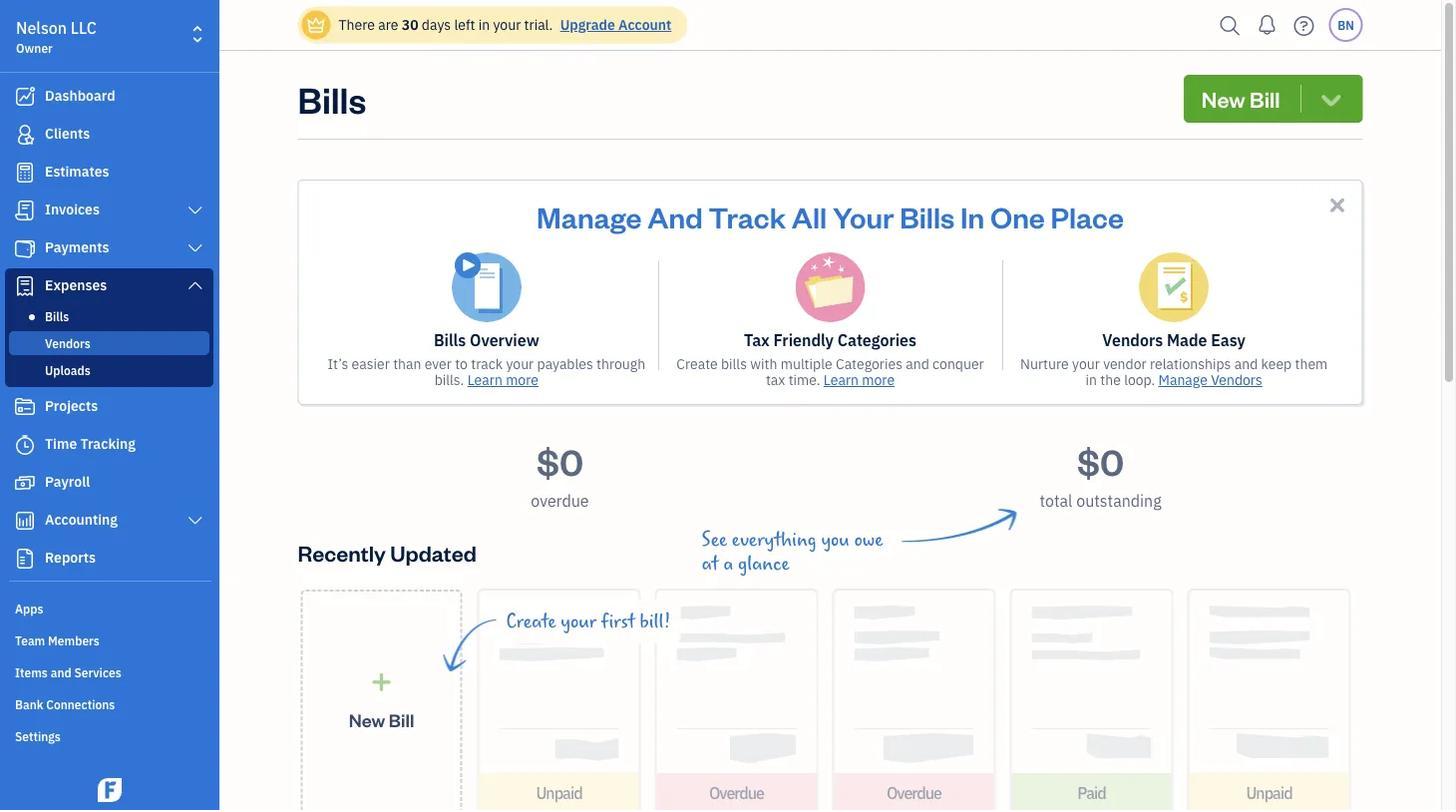Task type: vqa. For each thing, say whether or not it's contained in the screenshot.
bottom transactions
no



Task type: describe. For each thing, give the bounding box(es) containing it.
close image
[[1326, 194, 1349, 216]]

ever
[[425, 355, 452, 373]]

invoices
[[45, 200, 100, 218]]

nurture your vendor relationships and keep them in the loop.
[[1021, 355, 1328, 389]]

tax friendly categories image
[[796, 252, 865, 322]]

timer image
[[13, 435, 37, 455]]

payroll
[[45, 472, 90, 491]]

and inside create bills with multiple categories and conquer tax time.
[[906, 355, 930, 373]]

bn
[[1338, 17, 1354, 33]]

new bill button
[[1184, 75, 1363, 123]]

bn button
[[1329, 8, 1363, 42]]

clients link
[[5, 117, 213, 153]]

nelson llc owner
[[16, 17, 97, 56]]

new bill inside button
[[1202, 84, 1280, 113]]

0 vertical spatial in
[[478, 15, 490, 34]]

made
[[1167, 330, 1208, 351]]

more for bills overview
[[506, 371, 539, 389]]

track
[[709, 198, 786, 235]]

settings link
[[5, 720, 213, 750]]

estimates
[[45, 162, 109, 181]]

reports
[[45, 548, 96, 567]]

bills overview image
[[452, 252, 522, 322]]

uploads link
[[9, 358, 209, 382]]

you
[[821, 529, 850, 551]]

$0 for $0 overdue
[[537, 437, 584, 484]]

$0 for $0 total outstanding
[[1077, 437, 1124, 484]]

your left trial.
[[493, 15, 521, 34]]

overview
[[470, 330, 539, 351]]

apps link
[[5, 593, 213, 622]]

upgrade account link
[[556, 15, 672, 34]]

search image
[[1215, 10, 1246, 40]]

bank connections
[[15, 696, 115, 712]]

owe
[[854, 529, 883, 551]]

tax friendly categories
[[744, 330, 917, 351]]

paid
[[1078, 783, 1106, 804]]

than
[[393, 355, 421, 373]]

chevron large down image
[[186, 240, 204, 256]]

payments link
[[5, 230, 213, 266]]

recently updated
[[298, 538, 477, 567]]

create your first bill!
[[506, 610, 671, 632]]

2 unpaid from the left
[[1246, 783, 1292, 804]]

bills left in
[[900, 198, 955, 235]]

team members link
[[5, 624, 213, 654]]

your inside nurture your vendor relationships and keep them in the loop.
[[1072, 355, 1100, 373]]

in
[[961, 198, 985, 235]]

bills
[[721, 355, 747, 373]]

in inside nurture your vendor relationships and keep them in the loop.
[[1086, 371, 1097, 389]]

days
[[422, 15, 451, 34]]

one
[[991, 198, 1045, 235]]

bills up to at the top
[[434, 330, 466, 351]]

friendly
[[774, 330, 834, 351]]

vendors made easy image
[[1139, 252, 1209, 322]]

payables
[[537, 355, 593, 373]]

money image
[[13, 473, 37, 493]]

your left the first
[[561, 610, 597, 632]]

new bill link
[[301, 590, 462, 810]]

1 vertical spatial new bill
[[349, 708, 414, 731]]

are
[[378, 15, 398, 34]]

apps
[[15, 601, 43, 616]]

create bills with multiple categories and conquer tax time.
[[677, 355, 984, 389]]

and
[[648, 198, 703, 235]]

dashboard image
[[13, 87, 37, 107]]

1 horizontal spatial overdue
[[709, 783, 764, 804]]

vendors made easy
[[1103, 330, 1246, 351]]

llc
[[71, 17, 97, 38]]

members
[[48, 632, 100, 648]]

1 vertical spatial bill
[[389, 708, 414, 731]]

create for create your first bill!
[[506, 610, 556, 632]]

settings
[[15, 728, 61, 744]]

reports link
[[5, 541, 213, 577]]

items
[[15, 664, 48, 680]]

bills down crown image
[[298, 75, 366, 122]]

clients
[[45, 124, 90, 143]]

2 horizontal spatial vendors
[[1211, 371, 1263, 389]]

payroll link
[[5, 465, 213, 501]]

recently
[[298, 538, 386, 567]]

chevron large down image for invoices
[[186, 203, 204, 218]]

1 unpaid from the left
[[536, 783, 582, 804]]

0 horizontal spatial overdue
[[531, 490, 589, 511]]

categories inside create bills with multiple categories and conquer tax time.
[[836, 355, 903, 373]]

see everything you owe at a glance
[[702, 529, 883, 575]]

time.
[[789, 371, 821, 389]]

$0 total outstanding
[[1040, 437, 1162, 511]]

relationships
[[1150, 355, 1231, 373]]

at
[[702, 553, 719, 575]]

everything
[[732, 529, 817, 551]]

expenses
[[45, 276, 107, 294]]

expenses link
[[5, 268, 213, 304]]

invoices link
[[5, 193, 213, 228]]

updated
[[390, 538, 477, 567]]

chevrondown image
[[1318, 85, 1345, 113]]

report image
[[13, 549, 37, 569]]

team members
[[15, 632, 100, 648]]

time tracking
[[45, 434, 136, 453]]

left
[[454, 15, 475, 34]]

time
[[45, 434, 77, 453]]

team
[[15, 632, 45, 648]]

conquer
[[933, 355, 984, 373]]

chart image
[[13, 511, 37, 531]]

30
[[402, 15, 419, 34]]

upgrade
[[560, 15, 615, 34]]

through
[[597, 355, 646, 373]]

account
[[619, 15, 672, 34]]



Task type: locate. For each thing, give the bounding box(es) containing it.
tracking
[[80, 434, 136, 453]]

it's easier than ever to track your payables through bills.
[[328, 355, 646, 389]]

0 vertical spatial manage
[[537, 198, 642, 235]]

new bill
[[1202, 84, 1280, 113], [349, 708, 414, 731]]

learn for friendly
[[824, 371, 859, 389]]

bank connections link
[[5, 688, 213, 718]]

1 vertical spatial chevron large down image
[[186, 277, 204, 293]]

manage for manage vendors
[[1159, 371, 1208, 389]]

a
[[724, 553, 733, 575]]

1 horizontal spatial more
[[862, 371, 895, 389]]

0 horizontal spatial learn
[[468, 371, 503, 389]]

0 horizontal spatial vendors
[[45, 335, 90, 351]]

learn more for overview
[[468, 371, 539, 389]]

bills
[[298, 75, 366, 122], [900, 198, 955, 235], [45, 308, 69, 324], [434, 330, 466, 351]]

crown image
[[306, 14, 327, 35]]

manage vendors
[[1159, 371, 1263, 389]]

overdue
[[531, 490, 589, 511], [709, 783, 764, 804], [887, 783, 942, 804]]

bills link
[[9, 304, 209, 328]]

chevron large down image for accounting
[[186, 513, 204, 529]]

chevron large down image
[[186, 203, 204, 218], [186, 277, 204, 293], [186, 513, 204, 529]]

owner
[[16, 40, 53, 56]]

1 vertical spatial categories
[[836, 355, 903, 373]]

notifications image
[[1251, 5, 1283, 45]]

vendors for vendors
[[45, 335, 90, 351]]

0 horizontal spatial unpaid
[[536, 783, 582, 804]]

client image
[[13, 125, 37, 145]]

bills down expenses
[[45, 308, 69, 324]]

0 horizontal spatial in
[[478, 15, 490, 34]]

1 more from the left
[[506, 371, 539, 389]]

0 vertical spatial new bill
[[1202, 84, 1280, 113]]

bill
[[1250, 84, 1280, 113], [389, 708, 414, 731]]

1 horizontal spatial learn
[[824, 371, 859, 389]]

0 horizontal spatial more
[[506, 371, 539, 389]]

first
[[601, 610, 635, 632]]

0 horizontal spatial $0
[[537, 437, 584, 484]]

freshbooks image
[[94, 778, 126, 802]]

create left the first
[[506, 610, 556, 632]]

$0 overdue
[[531, 437, 589, 511]]

chevron large down image inside invoices link
[[186, 203, 204, 218]]

in right left
[[478, 15, 490, 34]]

uploads
[[45, 362, 90, 378]]

outstanding
[[1077, 490, 1162, 511]]

2 learn from the left
[[824, 371, 859, 389]]

track
[[471, 355, 503, 373]]

payments
[[45, 238, 109, 256]]

1 vertical spatial create
[[506, 610, 556, 632]]

manage for manage and track all your bills in one place
[[537, 198, 642, 235]]

1 vertical spatial new
[[349, 708, 385, 731]]

projects link
[[5, 389, 213, 425]]

2 vertical spatial chevron large down image
[[186, 513, 204, 529]]

chevron large down image inside expenses link
[[186, 277, 204, 293]]

more for tax friendly categories
[[862, 371, 895, 389]]

manage and track all your bills in one place
[[537, 198, 1124, 235]]

0 horizontal spatial manage
[[537, 198, 642, 235]]

1 chevron large down image from the top
[[186, 203, 204, 218]]

items and services
[[15, 664, 121, 680]]

your left the
[[1072, 355, 1100, 373]]

see
[[702, 529, 727, 551]]

1 horizontal spatial learn more
[[824, 371, 895, 389]]

1 horizontal spatial manage
[[1159, 371, 1208, 389]]

vendor
[[1103, 355, 1147, 373]]

estimate image
[[13, 163, 37, 183]]

1 horizontal spatial in
[[1086, 371, 1097, 389]]

2 more from the left
[[862, 371, 895, 389]]

easy
[[1211, 330, 1246, 351]]

categories up create bills with multiple categories and conquer tax time.
[[838, 330, 917, 351]]

new down plus image
[[349, 708, 385, 731]]

loop.
[[1124, 371, 1155, 389]]

chevron large down image up chevron large down icon
[[186, 203, 204, 218]]

0 horizontal spatial new bill
[[349, 708, 414, 731]]

bills inside the main element
[[45, 308, 69, 324]]

2 $0 from the left
[[1077, 437, 1124, 484]]

vendors inside the main element
[[45, 335, 90, 351]]

new bill down search image
[[1202, 84, 1280, 113]]

vendors up 'uploads'
[[45, 335, 90, 351]]

trial.
[[524, 15, 553, 34]]

2 chevron large down image from the top
[[186, 277, 204, 293]]

bill left chevrondown icon
[[1250, 84, 1280, 113]]

dashboard
[[45, 86, 115, 105]]

accounting link
[[5, 503, 213, 539]]

accounting
[[45, 510, 118, 529]]

new inside button
[[1202, 84, 1246, 113]]

0 horizontal spatial bill
[[389, 708, 414, 731]]

time tracking link
[[5, 427, 213, 463]]

$0 up outstanding
[[1077, 437, 1124, 484]]

2 horizontal spatial overdue
[[887, 783, 942, 804]]

main element
[[0, 0, 269, 810]]

1 horizontal spatial unpaid
[[1246, 783, 1292, 804]]

vendors down easy
[[1211, 371, 1263, 389]]

project image
[[13, 397, 37, 417]]

2 learn more from the left
[[824, 371, 895, 389]]

create left bills
[[677, 355, 718, 373]]

invoice image
[[13, 201, 37, 220]]

plus image
[[370, 672, 393, 692]]

0 horizontal spatial learn more
[[468, 371, 539, 389]]

in left the
[[1086, 371, 1097, 389]]

items and services link
[[5, 656, 213, 686]]

1 learn from the left
[[468, 371, 503, 389]]

nelson
[[16, 17, 67, 38]]

2 horizontal spatial and
[[1235, 355, 1258, 373]]

1 horizontal spatial new bill
[[1202, 84, 1280, 113]]

$0 inside $0 total outstanding
[[1077, 437, 1124, 484]]

learn more for friendly
[[824, 371, 895, 389]]

nurture
[[1021, 355, 1069, 373]]

keep
[[1261, 355, 1292, 373]]

to
[[455, 355, 468, 373]]

0 horizontal spatial create
[[506, 610, 556, 632]]

learn
[[468, 371, 503, 389], [824, 371, 859, 389]]

new bill down plus image
[[349, 708, 414, 731]]

0 vertical spatial bill
[[1250, 84, 1280, 113]]

0 horizontal spatial and
[[51, 664, 71, 680]]

and down easy
[[1235, 355, 1258, 373]]

there are 30 days left in your trial. upgrade account
[[339, 15, 672, 34]]

bill!
[[640, 610, 671, 632]]

more down tax friendly categories at top right
[[862, 371, 895, 389]]

estimates link
[[5, 155, 213, 191]]

create inside create bills with multiple categories and conquer tax time.
[[677, 355, 718, 373]]

new down search image
[[1202, 84, 1246, 113]]

and
[[906, 355, 930, 373], [1235, 355, 1258, 373], [51, 664, 71, 680]]

bill inside button
[[1250, 84, 1280, 113]]

more right track
[[506, 371, 539, 389]]

chevron large down image inside accounting link
[[186, 513, 204, 529]]

$0 inside $0 overdue
[[537, 437, 584, 484]]

1 vertical spatial in
[[1086, 371, 1097, 389]]

and inside 'link'
[[51, 664, 71, 680]]

bills.
[[435, 371, 464, 389]]

chevron large down image down chevron large down icon
[[186, 277, 204, 293]]

more
[[506, 371, 539, 389], [862, 371, 895, 389]]

0 horizontal spatial new
[[349, 708, 385, 731]]

dashboard link
[[5, 79, 213, 115]]

easier
[[352, 355, 390, 373]]

learn for overview
[[468, 371, 503, 389]]

total
[[1040, 490, 1073, 511]]

1 horizontal spatial vendors
[[1103, 330, 1163, 351]]

connections
[[46, 696, 115, 712]]

1 learn more from the left
[[468, 371, 539, 389]]

go to help image
[[1288, 10, 1320, 40]]

payment image
[[13, 238, 37, 258]]

them
[[1295, 355, 1328, 373]]

categories down tax friendly categories at top right
[[836, 355, 903, 373]]

1 horizontal spatial and
[[906, 355, 930, 373]]

0 vertical spatial new
[[1202, 84, 1246, 113]]

create for create bills with multiple categories and conquer tax time.
[[677, 355, 718, 373]]

tax
[[744, 330, 770, 351]]

1 horizontal spatial $0
[[1077, 437, 1124, 484]]

0 vertical spatial chevron large down image
[[186, 203, 204, 218]]

manage
[[537, 198, 642, 235], [1159, 371, 1208, 389]]

and inside nurture your vendor relationships and keep them in the loop.
[[1235, 355, 1258, 373]]

1 horizontal spatial new
[[1202, 84, 1246, 113]]

projects
[[45, 397, 98, 415]]

1 vertical spatial manage
[[1159, 371, 1208, 389]]

and left the conquer
[[906, 355, 930, 373]]

glance
[[738, 553, 790, 575]]

vendors up the vendor
[[1103, 330, 1163, 351]]

bills overview
[[434, 330, 539, 351]]

bill down plus image
[[389, 708, 414, 731]]

1 horizontal spatial bill
[[1250, 84, 1280, 113]]

place
[[1051, 198, 1124, 235]]

1 horizontal spatial create
[[677, 355, 718, 373]]

your inside it's easier than ever to track your payables through bills.
[[506, 355, 534, 373]]

create
[[677, 355, 718, 373], [506, 610, 556, 632]]

your down overview on the top of page
[[506, 355, 534, 373]]

vendors link
[[9, 331, 209, 355]]

expense image
[[13, 276, 37, 296]]

vendors for vendors made easy
[[1103, 330, 1163, 351]]

all
[[792, 198, 827, 235]]

3 chevron large down image from the top
[[186, 513, 204, 529]]

manage left and
[[537, 198, 642, 235]]

learn more down tax friendly categories at top right
[[824, 371, 895, 389]]

chevron large down image for expenses
[[186, 277, 204, 293]]

learn right time.
[[824, 371, 859, 389]]

learn more down overview on the top of page
[[468, 371, 539, 389]]

there
[[339, 15, 375, 34]]

0 vertical spatial categories
[[838, 330, 917, 351]]

$0 down payables
[[537, 437, 584, 484]]

manage down made
[[1159, 371, 1208, 389]]

learn right bills.
[[468, 371, 503, 389]]

new bill button
[[1184, 75, 1363, 123]]

0 vertical spatial create
[[677, 355, 718, 373]]

and right items
[[51, 664, 71, 680]]

with
[[750, 355, 777, 373]]

vendors
[[1103, 330, 1163, 351], [45, 335, 90, 351], [1211, 371, 1263, 389]]

chevron large down image down payroll link
[[186, 513, 204, 529]]

1 $0 from the left
[[537, 437, 584, 484]]

multiple
[[781, 355, 833, 373]]

tax
[[766, 371, 785, 389]]

services
[[74, 664, 121, 680]]



